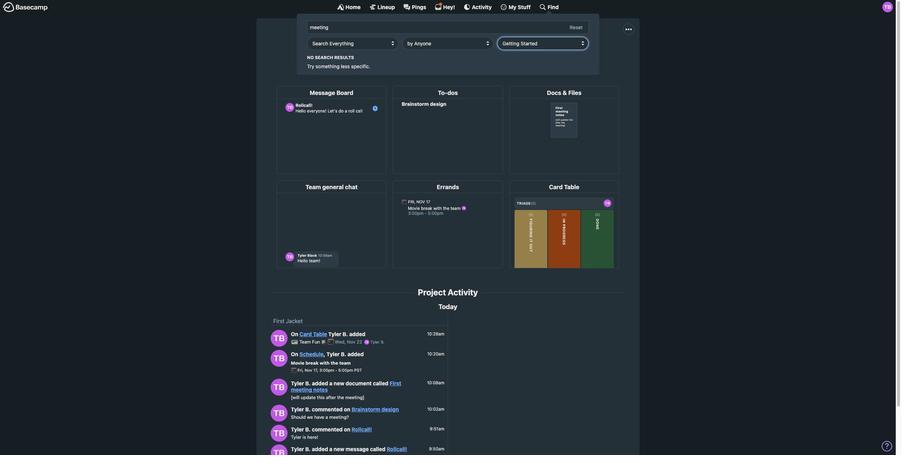 Task type: vqa. For each thing, say whether or not it's contained in the screenshot.


Task type: describe. For each thing, give the bounding box(es) containing it.
[will
[[291, 395, 300, 401]]

tyler for tyler is here!
[[291, 435, 302, 440]]

tyler black image for on
[[271, 350, 288, 367]]

first meeting notes link
[[291, 381, 401, 393]]

find
[[548, 4, 559, 10]]

rollcall! link for tyler b. added a new message called
[[387, 447, 407, 453]]

the inside movie break with the team fri, nov 17, 3:00pm -     5:00pm pst
[[331, 360, 338, 366]]

tyler black image for rollcall!
[[271, 425, 288, 442]]

tyler b.
[[369, 340, 385, 345]]

the left first
[[350, 48, 358, 55]]

no search results try something less specific.
[[307, 55, 370, 69]]

9:50am
[[429, 447, 445, 452]]

wed, nov 22
[[335, 340, 364, 345]]

b. for tyler b. commented on brainstorm design
[[305, 407, 311, 413]]

nov inside movie break with the team fri, nov 17, 3:00pm -     5:00pm pst
[[305, 368, 312, 373]]

1 colors! from the left
[[518, 48, 535, 55]]

today
[[439, 303, 458, 311]]

jacket for first jacket let's create the first jacket of the company! i am thinking rabits and strips and colors! a lot of colors!
[[443, 32, 479, 46]]

hey!
[[443, 4, 455, 10]]

thinking
[[443, 48, 463, 55]]

22
[[357, 340, 362, 345]]

lineup
[[378, 4, 395, 10]]

on for brainstorm
[[344, 407, 350, 413]]

b. for tyler b. added a new document called
[[305, 381, 311, 387]]

hey! button
[[435, 2, 455, 11]]

tyler for tyler b. commented on rollcall!
[[291, 427, 304, 433]]

2 and from the left
[[507, 48, 517, 55]]

10:28am
[[427, 332, 445, 337]]

home link
[[337, 4, 361, 11]]

a for document
[[329, 381, 333, 387]]

b. for tyler b. added a new message called rollcall!
[[305, 447, 311, 453]]

tyler for tyler b.
[[370, 340, 380, 345]]

switch accounts image
[[3, 2, 48, 13]]

1 and from the left
[[480, 48, 490, 55]]

meeting?
[[329, 415, 349, 420]]

wed,
[[335, 340, 346, 345]]

fun
[[312, 340, 320, 345]]

meeting
[[291, 387, 312, 393]]

10:08am element
[[427, 381, 445, 386]]

am
[[433, 48, 441, 55]]

tyler b. added a new message called rollcall!
[[291, 447, 407, 453]]

activity link
[[464, 4, 492, 11]]

activity inside 'link'
[[472, 4, 492, 10]]

with
[[320, 360, 330, 366]]

10:28am element
[[427, 332, 445, 337]]

movie
[[291, 360, 305, 366]]

i
[[431, 48, 432, 55]]

break
[[306, 360, 319, 366]]

tyler up wed,
[[328, 331, 342, 338]]

tyler for tyler b. added a new message called rollcall!
[[291, 447, 304, 453]]

on for rollcall!
[[344, 427, 350, 433]]

commented for rollcall!
[[312, 427, 343, 433]]

my
[[509, 4, 517, 10]]

tyler for tyler b. added a new document called
[[291, 381, 304, 387]]

added down '17,'
[[312, 381, 328, 387]]

team
[[339, 360, 351, 366]]

1 vertical spatial rollcall!
[[387, 447, 407, 453]]

card table link
[[300, 331, 327, 338]]

a for message
[[329, 447, 333, 453]]

2 of from the left
[[554, 48, 559, 55]]

10:20am
[[427, 352, 445, 357]]

9:50am element
[[429, 447, 445, 452]]

team
[[299, 340, 311, 345]]

try something less specific. alert
[[307, 54, 589, 70]]

10:02am
[[427, 407, 445, 412]]

b. up wed, nov 22
[[343, 331, 348, 338]]

we
[[307, 415, 313, 420]]

meeting]
[[346, 395, 365, 401]]

schedule link
[[300, 352, 324, 358]]

called for message
[[370, 447, 386, 453]]

17,
[[313, 368, 318, 373]]

on schedule ,       tyler b. added
[[291, 352, 364, 358]]

,
[[324, 352, 325, 358]]

first for first jacket
[[273, 318, 285, 325]]

new for document
[[334, 381, 344, 387]]

message
[[346, 447, 369, 453]]

b. for tyler b.
[[381, 340, 385, 345]]

b. for tyler b. commented on rollcall!
[[305, 427, 311, 433]]

results
[[334, 55, 354, 60]]

1 vertical spatial activity
[[448, 288, 478, 298]]

my stuff button
[[500, 4, 531, 11]]

document
[[346, 381, 372, 387]]

3:00pm
[[320, 368, 334, 373]]

tyler black image for card table
[[271, 330, 288, 347]]

jacket
[[371, 48, 386, 55]]

pings
[[412, 4, 426, 10]]

notes
[[313, 387, 328, 393]]

my stuff
[[509, 4, 531, 10]]

the left company!
[[394, 48, 403, 55]]

design
[[382, 407, 399, 413]]

brainstorm
[[352, 407, 380, 413]]

card
[[300, 331, 312, 338]]

pings button
[[404, 4, 426, 11]]

10:20am element
[[427, 352, 445, 357]]

on for on card table tyler b. added
[[291, 331, 298, 338]]

brainstorm design link
[[352, 407, 399, 413]]

first jacket
[[273, 318, 303, 325]]

tyler b. added a new document called
[[291, 381, 390, 387]]

[will update this after the meeting]
[[291, 395, 365, 401]]

should we have a meeting?
[[291, 415, 349, 420]]

something
[[316, 63, 340, 69]]

search
[[315, 55, 333, 60]]

tyler is here!
[[291, 435, 318, 440]]

main element
[[0, 0, 896, 75]]

added down here!
[[312, 447, 328, 453]]

a
[[537, 48, 540, 55]]

commented for brainstorm design
[[312, 407, 343, 413]]

project
[[418, 288, 446, 298]]

after
[[326, 395, 336, 401]]



Task type: locate. For each thing, give the bounding box(es) containing it.
first for first meeting notes
[[390, 381, 401, 387]]

movie break with the team fri, nov 17, 3:00pm -     5:00pm pst
[[291, 360, 362, 373]]

on
[[344, 407, 350, 413], [344, 427, 350, 433]]

1 vertical spatial tyler black image
[[271, 445, 288, 456]]

0 horizontal spatial and
[[480, 48, 490, 55]]

jacket up thinking at the top of page
[[443, 32, 479, 46]]

a down tyler b. commented on rollcall!
[[329, 447, 333, 453]]

company!
[[404, 48, 429, 55]]

1 of from the left
[[388, 48, 393, 55]]

b. up we
[[305, 407, 311, 413]]

on left card
[[291, 331, 298, 338]]

tyler up the should
[[291, 407, 304, 413]]

first jacket link
[[273, 318, 303, 325]]

0 vertical spatial activity
[[472, 4, 492, 10]]

Search for… search field
[[307, 21, 589, 34]]

called for document
[[373, 381, 389, 387]]

1 horizontal spatial rollcall! link
[[387, 447, 407, 453]]

new for message
[[334, 447, 344, 453]]

jacket
[[443, 32, 479, 46], [286, 318, 303, 325]]

of right jacket
[[388, 48, 393, 55]]

0 vertical spatial a
[[329, 381, 333, 387]]

rabits
[[464, 48, 479, 55]]

tyler down the fri,
[[291, 381, 304, 387]]

of
[[388, 48, 393, 55], [554, 48, 559, 55]]

tyler black image
[[883, 2, 893, 12], [271, 330, 288, 347], [364, 340, 369, 345], [271, 379, 288, 396], [271, 405, 288, 422], [271, 425, 288, 442]]

0 horizontal spatial rollcall!
[[352, 427, 372, 433]]

5:00pm
[[338, 368, 353, 373]]

tyler down "is" at the left of the page
[[291, 447, 304, 453]]

b. up update
[[305, 381, 311, 387]]

0 vertical spatial rollcall!
[[352, 427, 372, 433]]

b. up tyler is here! at the bottom of the page
[[305, 427, 311, 433]]

tyler black image for brainstorm design
[[271, 405, 288, 422]]

on card table tyler b. added
[[291, 331, 366, 338]]

of right lot
[[554, 48, 559, 55]]

commented up should we have a meeting?
[[312, 407, 343, 413]]

0 horizontal spatial of
[[388, 48, 393, 55]]

1 tyler black image from the top
[[271, 350, 288, 367]]

1 horizontal spatial rollcall!
[[387, 447, 407, 453]]

first inside first jacket let's create the first jacket of the company! i am thinking rabits and strips and colors! a lot of colors!
[[417, 32, 441, 46]]

0 vertical spatial new
[[334, 381, 344, 387]]

first inside first meeting notes
[[390, 381, 401, 387]]

1 vertical spatial nov
[[305, 368, 312, 373]]

1 on from the top
[[344, 407, 350, 413]]

2 colors! from the left
[[560, 48, 578, 55]]

b.
[[343, 331, 348, 338], [381, 340, 385, 345], [341, 352, 346, 358], [305, 381, 311, 387], [305, 407, 311, 413], [305, 427, 311, 433], [305, 447, 311, 453]]

tyler black image for first meeting notes
[[271, 379, 288, 396]]

fri,
[[298, 368, 304, 373]]

first for first jacket let's create the first jacket of the company! i am thinking rabits and strips and colors! a lot of colors!
[[417, 32, 441, 46]]

0 horizontal spatial first
[[273, 318, 285, 325]]

and right strips
[[507, 48, 517, 55]]

1 commented from the top
[[312, 407, 343, 413]]

2 vertical spatial a
[[329, 447, 333, 453]]

activity up today
[[448, 288, 478, 298]]

2 on from the top
[[291, 352, 298, 358]]

10:08am
[[427, 381, 445, 386]]

0 vertical spatial rollcall! link
[[352, 427, 372, 433]]

1 horizontal spatial jacket
[[443, 32, 479, 46]]

less
[[341, 63, 350, 69]]

0 vertical spatial on
[[291, 331, 298, 338]]

first
[[360, 48, 370, 55]]

tyler black image for tyler b. added a new message called
[[271, 445, 288, 456]]

on down meeting?
[[344, 427, 350, 433]]

tyler right 22
[[370, 340, 380, 345]]

table
[[313, 331, 327, 338]]

added up 22
[[349, 331, 366, 338]]

the right after
[[337, 395, 344, 401]]

movie break with the team link
[[291, 360, 351, 366]]

0 vertical spatial nov
[[347, 340, 356, 345]]

rollcall! link for tyler b. commented on
[[352, 427, 372, 433]]

should
[[291, 415, 306, 420]]

colors! left a
[[518, 48, 535, 55]]

1 new from the top
[[334, 381, 344, 387]]

on
[[291, 331, 298, 338], [291, 352, 298, 358]]

1 vertical spatial commented
[[312, 427, 343, 433]]

nov left '17,'
[[305, 368, 312, 373]]

the
[[350, 48, 358, 55], [394, 48, 403, 55], [331, 360, 338, 366], [337, 395, 344, 401]]

the up -
[[331, 360, 338, 366]]

new down -
[[334, 381, 344, 387]]

project activity
[[418, 288, 478, 298]]

jacket inside first jacket let's create the first jacket of the company! i am thinking rabits and strips and colors! a lot of colors!
[[443, 32, 479, 46]]

0 vertical spatial called
[[373, 381, 389, 387]]

people on this project element
[[462, 56, 482, 78]]

9:51am element
[[430, 427, 445, 432]]

1 horizontal spatial of
[[554, 48, 559, 55]]

first jacket let's create the first jacket of the company! i am thinking rabits and strips and colors! a lot of colors!
[[318, 32, 578, 55]]

commented down should we have a meeting?
[[312, 427, 343, 433]]

1 vertical spatial on
[[344, 427, 350, 433]]

1 horizontal spatial first
[[390, 381, 401, 387]]

new
[[334, 381, 344, 387], [334, 447, 344, 453]]

0 vertical spatial first
[[417, 32, 441, 46]]

rollcall! link
[[352, 427, 372, 433], [387, 447, 407, 453]]

first meeting notes
[[291, 381, 401, 393]]

first
[[417, 32, 441, 46], [273, 318, 285, 325], [390, 381, 401, 387]]

this
[[317, 395, 325, 401]]

0 horizontal spatial rollcall! link
[[352, 427, 372, 433]]

strips
[[491, 48, 506, 55]]

and
[[480, 48, 490, 55], [507, 48, 517, 55]]

1 horizontal spatial and
[[507, 48, 517, 55]]

a right have
[[326, 415, 328, 420]]

none reset field inside main element
[[566, 23, 586, 32]]

called right message
[[370, 447, 386, 453]]

on up movie
[[291, 352, 298, 358]]

1 vertical spatial new
[[334, 447, 344, 453]]

tyler b. commented on rollcall!
[[291, 427, 372, 433]]

colors! right lot
[[560, 48, 578, 55]]

added
[[349, 331, 366, 338], [348, 352, 364, 358], [312, 381, 328, 387], [312, 447, 328, 453]]

find button
[[539, 4, 559, 11]]

2 new from the top
[[334, 447, 344, 453]]

colors!
[[518, 48, 535, 55], [560, 48, 578, 55]]

specific.
[[351, 63, 370, 69]]

on up meeting?
[[344, 407, 350, 413]]

2 commented from the top
[[312, 427, 343, 433]]

rollcall!
[[352, 427, 372, 433], [387, 447, 407, 453]]

b. down tyler is here! at the bottom of the page
[[305, 447, 311, 453]]

-
[[335, 368, 337, 373]]

1 on from the top
[[291, 331, 298, 338]]

update
[[301, 395, 316, 401]]

1 horizontal spatial nov
[[347, 340, 356, 345]]

2 on from the top
[[344, 427, 350, 433]]

0 vertical spatial jacket
[[443, 32, 479, 46]]

1 vertical spatial jacket
[[286, 318, 303, 325]]

2 tyler black image from the top
[[271, 445, 288, 456]]

1 vertical spatial called
[[370, 447, 386, 453]]

0 vertical spatial on
[[344, 407, 350, 413]]

is
[[303, 435, 306, 440]]

tyler
[[328, 331, 342, 338], [370, 340, 380, 345], [327, 352, 340, 358], [291, 381, 304, 387], [291, 407, 304, 413], [291, 427, 304, 433], [291, 435, 302, 440], [291, 447, 304, 453]]

tyler black image inside main element
[[883, 2, 893, 12]]

try
[[307, 63, 314, 69]]

b. up team
[[341, 352, 346, 358]]

here!
[[308, 435, 318, 440]]

2 vertical spatial first
[[390, 381, 401, 387]]

new left message
[[334, 447, 344, 453]]

0 vertical spatial tyler black image
[[271, 350, 288, 367]]

None reset field
[[566, 23, 586, 32]]

tyler up "is" at the left of the page
[[291, 427, 304, 433]]

no
[[307, 55, 314, 60]]

0 vertical spatial commented
[[312, 407, 343, 413]]

and left strips
[[480, 48, 490, 55]]

1 horizontal spatial colors!
[[560, 48, 578, 55]]

called right document
[[373, 381, 389, 387]]

1 vertical spatial a
[[326, 415, 328, 420]]

1 vertical spatial on
[[291, 352, 298, 358]]

jacket up card
[[286, 318, 303, 325]]

tyler b. commented on brainstorm design
[[291, 407, 399, 413]]

a right the notes on the bottom of page
[[329, 381, 333, 387]]

schedule
[[300, 352, 324, 358]]

let's
[[318, 48, 331, 55]]

on for on schedule ,       tyler b. added
[[291, 352, 298, 358]]

create
[[332, 48, 348, 55]]

lot
[[542, 48, 552, 55]]

tyler left "is" at the left of the page
[[291, 435, 302, 440]]

pst
[[354, 368, 362, 373]]

activity left my
[[472, 4, 492, 10]]

1 vertical spatial first
[[273, 318, 285, 325]]

nov
[[347, 340, 356, 345], [305, 368, 312, 373]]

jacket for first jacket
[[286, 318, 303, 325]]

nov left 22
[[347, 340, 356, 345]]

b. right 22
[[381, 340, 385, 345]]

have
[[314, 415, 324, 420]]

tyler black image
[[271, 350, 288, 367], [271, 445, 288, 456]]

lineup link
[[369, 4, 395, 11]]

tyler for tyler b. commented on brainstorm design
[[291, 407, 304, 413]]

tyler right ,
[[327, 352, 340, 358]]

home
[[346, 4, 361, 10]]

10:02am element
[[427, 407, 445, 412]]

a
[[329, 381, 333, 387], [326, 415, 328, 420], [329, 447, 333, 453]]

0 horizontal spatial jacket
[[286, 318, 303, 325]]

added down 22
[[348, 352, 364, 358]]

stuff
[[518, 4, 531, 10]]

2 horizontal spatial first
[[417, 32, 441, 46]]

0 horizontal spatial nov
[[305, 368, 312, 373]]

1 vertical spatial rollcall! link
[[387, 447, 407, 453]]

team fun
[[299, 340, 321, 345]]

9:51am
[[430, 427, 445, 432]]

0 horizontal spatial colors!
[[518, 48, 535, 55]]



